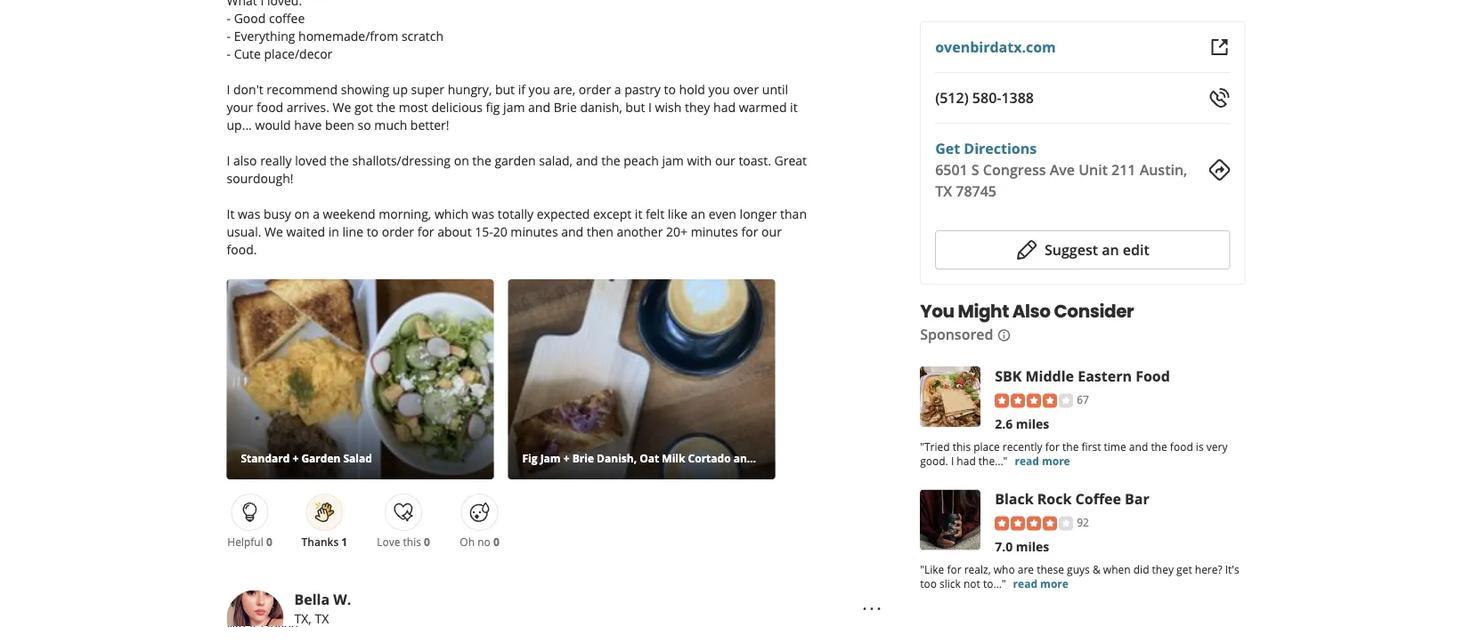 Task type: locate. For each thing, give the bounding box(es) containing it.
i right the good.
[[951, 454, 954, 469]]

0 horizontal spatial but
[[495, 81, 515, 98]]

our inside i also really loved the shallots/dressing on the garden salad, and the peach jam with our toast. great sourdough!
[[715, 152, 736, 169]]

miles for rock
[[1016, 539, 1050, 556]]

in
[[328, 223, 339, 240]]

an
[[691, 205, 705, 222], [1102, 240, 1119, 260]]

you might also consider
[[920, 299, 1134, 324]]

food inside "tried this place recently for the first time and the food is very good. i had the…"
[[1170, 440, 1193, 455]]

miles up 'recently'
[[1016, 416, 1050, 433]]

for down longer
[[742, 223, 758, 240]]

0 vertical spatial this
[[953, 440, 971, 455]]

until
[[762, 81, 788, 98]]

1 vertical spatial this
[[403, 535, 421, 550]]

delicious
[[431, 98, 483, 115]]

1 horizontal spatial an
[[1102, 240, 1119, 260]]

2 4 star rating image from the top
[[995, 517, 1073, 531]]

0 vertical spatial a
[[614, 81, 621, 98]]

i also really loved the shallots/dressing on the garden salad, and the peach jam with our toast. great sourdough!
[[227, 152, 807, 187]]

i left the also
[[227, 152, 230, 169]]

1 vertical spatial an
[[1102, 240, 1119, 260]]

2 vertical spatial -
[[227, 45, 231, 62]]

toast.
[[739, 152, 771, 169]]

jam down if
[[503, 98, 525, 115]]

danish,
[[580, 98, 622, 115]]

1 horizontal spatial order
[[579, 81, 611, 98]]

the left first
[[1063, 440, 1079, 455]]

place/decor
[[264, 45, 333, 62]]

1 horizontal spatial it
[[790, 98, 798, 115]]

1 (0 reactions) element from the left
[[266, 535, 272, 550]]

0 horizontal spatial an
[[691, 205, 705, 222]]

15-
[[475, 223, 493, 240]]

1 vertical spatial they
[[1152, 563, 1174, 578]]

the left peach
[[601, 152, 621, 169]]

you
[[920, 299, 955, 324]]

1 vertical spatial tx
[[315, 611, 329, 628]]

1 vertical spatial order
[[382, 223, 414, 240]]

recently
[[1003, 440, 1043, 455]]

3 (0 reactions) element from the left
[[493, 535, 499, 550]]

you left over
[[708, 81, 730, 98]]

7.0
[[995, 539, 1013, 556]]

black rock coffee bar image
[[920, 490, 981, 551]]

had left the…"
[[957, 454, 976, 469]]

to inside the i don't recommend showing up super hungry, but if you are, order a pastry to hold you over until your food arrives. we got the most delicious fig jam and brie danish, but i wish they had warmed it up... would have been so much better!
[[664, 81, 676, 98]]

wish
[[655, 98, 682, 115]]

0 horizontal spatial on
[[294, 205, 310, 222]]

1 vertical spatial it
[[635, 205, 643, 222]]

0 vertical spatial food
[[256, 98, 283, 115]]

up
[[393, 81, 408, 98]]

the up much
[[376, 98, 396, 115]]

read more for middle
[[1015, 454, 1070, 469]]

0 vertical spatial jam
[[503, 98, 525, 115]]

0 horizontal spatial food
[[256, 98, 283, 115]]

1 miles from the top
[[1016, 416, 1050, 433]]

1 horizontal spatial on
[[454, 152, 469, 169]]

2 0 from the left
[[424, 535, 430, 550]]

miles up are
[[1016, 539, 1050, 556]]

but down pastry
[[626, 98, 645, 115]]

this right love
[[403, 535, 421, 550]]

minutes down totally
[[511, 223, 558, 240]]

it right "warmed"
[[790, 98, 798, 115]]

1 horizontal spatial (0 reactions) element
[[424, 535, 430, 550]]

3 - from the top
[[227, 45, 231, 62]]

they left get
[[1152, 563, 1174, 578]]

1 horizontal spatial minutes
[[691, 223, 738, 240]]

it left felt
[[635, 205, 643, 222]]

- left everything
[[227, 27, 231, 44]]

an right the like
[[691, 205, 705, 222]]

1 horizontal spatial 0
[[424, 535, 430, 550]]

had inside "tried this place recently for the first time and the food is very good. i had the…"
[[957, 454, 976, 469]]

4 star rating image
[[995, 394, 1073, 408], [995, 517, 1073, 531]]

0 horizontal spatial jam
[[503, 98, 525, 115]]

1 horizontal spatial jam
[[662, 152, 684, 169]]

&
[[1093, 563, 1101, 578]]

and right 'salad,'
[[576, 152, 598, 169]]

and left brie
[[528, 98, 551, 115]]

more up rock
[[1042, 454, 1070, 469]]

to…"
[[983, 577, 1006, 592]]

- left "cute"
[[227, 45, 231, 62]]

1 vertical spatial more
[[1040, 577, 1069, 592]]

ave
[[1050, 160, 1075, 179]]

to right line
[[367, 223, 379, 240]]

they down the hold
[[685, 98, 710, 115]]

and inside "tried this place recently for the first time and the food is very good. i had the…"
[[1129, 440, 1148, 455]]

1 vertical spatial 4 star rating image
[[995, 517, 1073, 531]]

0 vertical spatial tx
[[935, 182, 952, 201]]

sourdough!
[[227, 170, 294, 187]]

(0 reactions) element
[[266, 535, 272, 550], [424, 535, 430, 550], [493, 535, 499, 550]]

1 horizontal spatial but
[[626, 98, 645, 115]]

0 vertical spatial had
[[714, 98, 736, 115]]

if
[[518, 81, 526, 98]]

0 for love this
[[424, 535, 430, 550]]

1 vertical spatial read more
[[1013, 577, 1069, 592]]

everything
[[234, 27, 295, 44]]

1 vertical spatial read
[[1013, 577, 1038, 592]]

bella w. link
[[294, 590, 351, 609]]

our right with
[[715, 152, 736, 169]]

2.6
[[995, 416, 1013, 433]]

1 horizontal spatial they
[[1152, 563, 1174, 578]]

they inside the i don't recommend showing up super hungry, but if you are, order a pastry to hold you over until your food arrives. we got the most delicious fig jam and brie danish, but i wish they had warmed it up... would have been so much better!
[[685, 98, 710, 115]]

minutes down even
[[691, 223, 738, 240]]

1 horizontal spatial you
[[708, 81, 730, 98]]

0 right helpful
[[266, 535, 272, 550]]

24 pencil v2 image
[[1016, 240, 1038, 261]]

1 vertical spatial on
[[294, 205, 310, 222]]

1 vertical spatial a
[[313, 205, 320, 222]]

this for "tried
[[953, 440, 971, 455]]

so
[[358, 116, 371, 133]]

we up been
[[333, 98, 351, 115]]

the left garden
[[472, 152, 491, 169]]

0 horizontal spatial 0
[[266, 535, 272, 550]]

to up "wish"
[[664, 81, 676, 98]]

sbk
[[995, 367, 1022, 386]]

0 horizontal spatial you
[[529, 81, 550, 98]]

1388
[[1002, 88, 1034, 107]]

on down delicious at the left of the page
[[454, 152, 469, 169]]

s
[[972, 160, 979, 179]]

1 vertical spatial we
[[265, 223, 283, 240]]

the
[[376, 98, 396, 115], [330, 152, 349, 169], [472, 152, 491, 169], [601, 152, 621, 169], [1063, 440, 1079, 455], [1151, 440, 1167, 455]]

suggest an edit button
[[935, 231, 1231, 270]]

oh no 0
[[460, 535, 499, 550]]

580-
[[973, 88, 1002, 107]]

sbk middle eastern food link
[[995, 367, 1170, 386]]

i left "wish"
[[649, 98, 652, 115]]

the inside the i don't recommend showing up super hungry, but if you are, order a pastry to hold you over until your food arrives. we got the most delicious fig jam and brie danish, but i wish they had warmed it up... would have been so much better!
[[376, 98, 396, 115]]

0 vertical spatial we
[[333, 98, 351, 115]]

0 horizontal spatial to
[[367, 223, 379, 240]]

weekend
[[323, 205, 376, 222]]

on inside i also really loved the shallots/dressing on the garden salad, and the peach jam with our toast. great sourdough!
[[454, 152, 469, 169]]

1 vertical spatial miles
[[1016, 539, 1050, 556]]

would
[[255, 116, 291, 133]]

for right 'recently'
[[1045, 440, 1060, 455]]

0 horizontal spatial order
[[382, 223, 414, 240]]

0 horizontal spatial this
[[403, 535, 421, 550]]

1 vertical spatial -
[[227, 27, 231, 44]]

read right the…"
[[1015, 454, 1039, 469]]

it inside it was busy on a weekend morning, which was totally expected except it felt like an even longer than usual. we waited in line to order for about 15-20 minutes and then another 20+ minutes for our food.
[[635, 205, 643, 222]]

but
[[495, 81, 515, 98], [626, 98, 645, 115]]

-
[[227, 9, 231, 26], [227, 27, 231, 44], [227, 45, 231, 62]]

67
[[1077, 392, 1089, 407]]

jam
[[503, 98, 525, 115], [662, 152, 684, 169]]

food inside the i don't recommend showing up super hungry, but if you are, order a pastry to hold you over until your food arrives. we got the most delicious fig jam and brie danish, but i wish they had warmed it up... would have been so much better!
[[256, 98, 283, 115]]

to inside it was busy on a weekend morning, which was totally expected except it felt like an even longer than usual. we waited in line to order for about 15-20 minutes and then another 20+ minutes for our food.
[[367, 223, 379, 240]]

0 vertical spatial on
[[454, 152, 469, 169]]

2 horizontal spatial 0
[[493, 535, 499, 550]]

they
[[685, 98, 710, 115], [1152, 563, 1174, 578]]

0 vertical spatial to
[[664, 81, 676, 98]]

with
[[687, 152, 712, 169]]

1 horizontal spatial a
[[614, 81, 621, 98]]

1 horizontal spatial our
[[762, 223, 782, 240]]

3 0 from the left
[[493, 535, 499, 550]]

1 horizontal spatial tx
[[935, 182, 952, 201]]

0 horizontal spatial minutes
[[511, 223, 558, 240]]

tx right tx, at bottom left
[[315, 611, 329, 628]]

1 vertical spatial read more link
[[1013, 577, 1069, 592]]

4 star rating image for middle
[[995, 394, 1073, 408]]

1 horizontal spatial had
[[957, 454, 976, 469]]

read more
[[1015, 454, 1070, 469], [1013, 577, 1069, 592]]

place
[[974, 440, 1000, 455]]

get directions link
[[935, 139, 1037, 158]]

(0 reactions) element right no
[[493, 535, 499, 550]]

food left 'is'
[[1170, 440, 1193, 455]]

(0 reactions) element right helpful
[[266, 535, 272, 550]]

(0 reactions) element right love
[[424, 535, 430, 550]]

- left good
[[227, 9, 231, 26]]

4 star rating image up the 2.6 miles
[[995, 394, 1073, 408]]

1 horizontal spatial we
[[333, 98, 351, 115]]

sbk middle eastern food image
[[920, 367, 981, 428]]

read right to…"
[[1013, 577, 1038, 592]]

menu image
[[861, 599, 883, 620]]

0 vertical spatial order
[[579, 81, 611, 98]]

might
[[958, 299, 1009, 324]]

tx down 6501
[[935, 182, 952, 201]]

but left if
[[495, 81, 515, 98]]

more right are
[[1040, 577, 1069, 592]]

morning,
[[379, 205, 431, 222]]

arrives.
[[287, 98, 329, 115]]

get
[[935, 139, 960, 158]]

1 vertical spatial had
[[957, 454, 976, 469]]

0 horizontal spatial we
[[265, 223, 283, 240]]

like
[[668, 205, 688, 222]]

order down morning,
[[382, 223, 414, 240]]

we inside the i don't recommend showing up super hungry, but if you are, order a pastry to hold you over until your food arrives. we got the most delicious fig jam and brie danish, but i wish they had warmed it up... would have been so much better!
[[333, 98, 351, 115]]

24 directions v2 image
[[1209, 159, 1231, 181]]

0 vertical spatial they
[[685, 98, 710, 115]]

0 horizontal spatial our
[[715, 152, 736, 169]]

brie
[[554, 98, 577, 115]]

"like for realz, who are these guys & when did they get here? it's too slick not to…"
[[920, 563, 1240, 592]]

0 vertical spatial -
[[227, 9, 231, 26]]

had inside the i don't recommend showing up super hungry, but if you are, order a pastry to hold you over until your food arrives. we got the most delicious fig jam and brie danish, but i wish they had warmed it up... would have been so much better!
[[714, 98, 736, 115]]

rock
[[1037, 490, 1072, 509]]

it
[[790, 98, 798, 115], [635, 205, 643, 222]]

this left place
[[953, 440, 971, 455]]

have
[[294, 116, 322, 133]]

2 minutes from the left
[[691, 223, 738, 240]]

0 right love
[[424, 535, 430, 550]]

food up 'would'
[[256, 98, 283, 115]]

1 vertical spatial to
[[367, 223, 379, 240]]

middle
[[1026, 367, 1074, 386]]

jam inside the i don't recommend showing up super hungry, but if you are, order a pastry to hold you over until your food arrives. we got the most delicious fig jam and brie danish, but i wish they had warmed it up... would have been so much better!
[[503, 98, 525, 115]]

black rock coffee bar link
[[995, 490, 1150, 509]]

are
[[1018, 563, 1034, 578]]

1 horizontal spatial food
[[1170, 440, 1193, 455]]

0 vertical spatial more
[[1042, 454, 1070, 469]]

(0 reactions) element for helpful 0
[[266, 535, 272, 550]]

this inside "tried this place recently for the first time and the food is very good. i had the…"
[[953, 440, 971, 455]]

on up waited
[[294, 205, 310, 222]]

an left edit
[[1102, 240, 1119, 260]]

0 vertical spatial our
[[715, 152, 736, 169]]

4 star rating image for rock
[[995, 517, 1073, 531]]

0 horizontal spatial a
[[313, 205, 320, 222]]

are,
[[553, 81, 576, 98]]

i left "don't"
[[227, 81, 230, 98]]

jam inside i also really loved the shallots/dressing on the garden salad, and the peach jam with our toast. great sourdough!
[[662, 152, 684, 169]]

tx,
[[294, 611, 312, 628]]

2.6 miles
[[995, 416, 1050, 433]]

our down longer
[[762, 223, 782, 240]]

4 star rating image up 7.0 miles
[[995, 517, 1073, 531]]

0 horizontal spatial (0 reactions) element
[[266, 535, 272, 550]]

time
[[1104, 440, 1127, 455]]

2 miles from the top
[[1016, 539, 1050, 556]]

a inside the i don't recommend showing up super hungry, but if you are, order a pastry to hold you over until your food arrives. we got the most delicious fig jam and brie danish, but i wish they had warmed it up... would have been so much better!
[[614, 81, 621, 98]]

0 horizontal spatial they
[[685, 98, 710, 115]]

24 external link v2 image
[[1209, 37, 1231, 58]]

bar
[[1125, 490, 1150, 509]]

a up danish,
[[614, 81, 621, 98]]

for
[[417, 223, 434, 240], [742, 223, 758, 240], [1045, 440, 1060, 455], [947, 563, 962, 578]]

eastern
[[1078, 367, 1132, 386]]

0 horizontal spatial it
[[635, 205, 643, 222]]

read more link for rock
[[1013, 577, 1069, 592]]

expected
[[537, 205, 590, 222]]

0 vertical spatial it
[[790, 98, 798, 115]]

a up waited
[[313, 205, 320, 222]]

1 horizontal spatial to
[[664, 81, 676, 98]]

jam left with
[[662, 152, 684, 169]]

photo of bella w. image
[[227, 591, 284, 628]]

0 horizontal spatial had
[[714, 98, 736, 115]]

0 vertical spatial read more link
[[1015, 454, 1070, 469]]

0
[[266, 535, 272, 550], [424, 535, 430, 550], [493, 535, 499, 550]]

order up danish,
[[579, 81, 611, 98]]

1 4 star rating image from the top
[[995, 394, 1073, 408]]

0 vertical spatial miles
[[1016, 416, 1050, 433]]

for right "like
[[947, 563, 962, 578]]

1 horizontal spatial was
[[472, 205, 495, 222]]

was right it
[[238, 205, 260, 222]]

helpful 0
[[227, 535, 272, 550]]

1 vertical spatial our
[[762, 223, 782, 240]]

0 for oh no
[[493, 535, 499, 550]]

1 vertical spatial jam
[[662, 152, 684, 169]]

was up "15-"
[[472, 205, 495, 222]]

1 vertical spatial food
[[1170, 440, 1193, 455]]

0 vertical spatial 4 star rating image
[[995, 394, 1073, 408]]

you right if
[[529, 81, 550, 98]]

tx
[[935, 182, 952, 201], [315, 611, 329, 628]]

2 - from the top
[[227, 27, 231, 44]]

austin,
[[1140, 160, 1188, 179]]

1 0 from the left
[[266, 535, 272, 550]]

0 vertical spatial an
[[691, 205, 705, 222]]

2 horizontal spatial (0 reactions) element
[[493, 535, 499, 550]]

had down over
[[714, 98, 736, 115]]

211
[[1112, 160, 1136, 179]]

hold
[[679, 81, 705, 98]]

longer
[[740, 205, 777, 222]]

and inside the i don't recommend showing up super hungry, but if you are, order a pastry to hold you over until your food arrives. we got the most delicious fig jam and brie danish, but i wish they had warmed it up... would have been so much better!
[[528, 98, 551, 115]]

a inside it was busy on a weekend morning, which was totally expected except it felt like an even longer than usual. we waited in line to order for about 15-20 minutes and then another 20+ minutes for our food.
[[313, 205, 320, 222]]

order inside the i don't recommend showing up super hungry, but if you are, order a pastry to hold you over until your food arrives. we got the most delicious fig jam and brie danish, but i wish they had warmed it up... would have been so much better!
[[579, 81, 611, 98]]

0 vertical spatial read more
[[1015, 454, 1070, 469]]

and down expected
[[561, 223, 584, 240]]

0 horizontal spatial was
[[238, 205, 260, 222]]

0 vertical spatial read
[[1015, 454, 1039, 469]]

and right "time"
[[1129, 440, 1148, 455]]

we down busy
[[265, 223, 283, 240]]

miles
[[1016, 416, 1050, 433], [1016, 539, 1050, 556]]

0 horizontal spatial tx
[[315, 611, 329, 628]]

1 horizontal spatial this
[[953, 440, 971, 455]]

read more link
[[1015, 454, 1070, 469], [1013, 577, 1069, 592]]

0 right no
[[493, 535, 499, 550]]

this for love
[[403, 535, 421, 550]]

2 (0 reactions) element from the left
[[424, 535, 430, 550]]

suggest an edit
[[1045, 240, 1150, 260]]



Task type: describe. For each thing, give the bounding box(es) containing it.
great
[[775, 152, 807, 169]]

1 - from the top
[[227, 9, 231, 26]]

"tried this place recently for the first time and the food is very good. i had the…"
[[920, 440, 1228, 469]]

really
[[260, 152, 292, 169]]

suggest
[[1045, 240, 1098, 260]]

guys
[[1067, 563, 1090, 578]]

good
[[234, 9, 266, 26]]

which
[[435, 205, 469, 222]]

read for sbk
[[1015, 454, 1039, 469]]

sbk middle eastern food
[[995, 367, 1170, 386]]

the right loved
[[330, 152, 349, 169]]

who
[[994, 563, 1015, 578]]

don't
[[233, 81, 263, 98]]

for inside "like for realz, who are these guys & when did they get here? it's too slick not to…"
[[947, 563, 962, 578]]

1 was from the left
[[238, 205, 260, 222]]

ovenbirdatx.com
[[935, 37, 1056, 57]]

on inside it was busy on a weekend morning, which was totally expected except it felt like an even longer than usual. we waited in line to order for about 15-20 minutes and then another 20+ minutes for our food.
[[294, 205, 310, 222]]

got
[[354, 98, 373, 115]]

the left 'is'
[[1151, 440, 1167, 455]]

order inside it was busy on a weekend morning, which was totally expected except it felt like an even longer than usual. we waited in line to order for about 15-20 minutes and then another 20+ minutes for our food.
[[382, 223, 414, 240]]

fig
[[486, 98, 500, 115]]

consider
[[1054, 299, 1134, 324]]

showing
[[341, 81, 389, 98]]

w.
[[333, 590, 351, 609]]

tx inside get directions 6501 s congress ave unit 211 austin, tx 78745
[[935, 182, 952, 201]]

we inside it was busy on a weekend morning, which was totally expected except it felt like an even longer than usual. we waited in line to order for about 15-20 minutes and then another 20+ minutes for our food.
[[265, 223, 283, 240]]

i inside "tried this place recently for the first time and the food is very good. i had the…"
[[951, 454, 954, 469]]

bella w. tx, tx
[[294, 590, 351, 628]]

- good coffee - everything homemade/from scratch - cute place/decor
[[227, 9, 444, 62]]

and inside it was busy on a weekend morning, which was totally expected except it felt like an even longer than usual. we waited in line to order for about 15-20 minutes and then another 20+ minutes for our food.
[[561, 223, 584, 240]]

waited
[[286, 223, 325, 240]]

not
[[964, 577, 981, 592]]

1 vertical spatial but
[[626, 98, 645, 115]]

felt
[[646, 205, 665, 222]]

busy
[[264, 205, 291, 222]]

(512) 580-1388
[[935, 88, 1034, 107]]

food.
[[227, 241, 257, 258]]

no
[[478, 535, 491, 550]]

0 vertical spatial but
[[495, 81, 515, 98]]

warmed
[[739, 98, 787, 115]]

1
[[341, 535, 348, 550]]

directions
[[964, 139, 1037, 158]]

the…"
[[979, 454, 1008, 469]]

ovenbirdatx.com link
[[935, 37, 1056, 57]]

super
[[411, 81, 445, 98]]

miles for middle
[[1016, 416, 1050, 433]]

i inside i also really loved the shallots/dressing on the garden salad, and the peach jam with our toast. great sourdough!
[[227, 152, 230, 169]]

too
[[920, 577, 937, 592]]

unit
[[1079, 160, 1108, 179]]

24 phone v2 image
[[1209, 87, 1231, 109]]

an inside it was busy on a weekend morning, which was totally expected except it felt like an even longer than usual. we waited in line to order for about 15-20 minutes and then another 20+ minutes for our food.
[[691, 205, 705, 222]]

an inside suggest an edit button
[[1102, 240, 1119, 260]]

peach
[[624, 152, 659, 169]]

1 minutes from the left
[[511, 223, 558, 240]]

read for black
[[1013, 577, 1038, 592]]

2 you from the left
[[708, 81, 730, 98]]

when
[[1103, 563, 1131, 578]]

get directions 6501 s congress ave unit 211 austin, tx 78745
[[935, 139, 1188, 201]]

(0 reactions) element for love this 0
[[424, 535, 430, 550]]

16 info v2 image
[[997, 329, 1011, 343]]

read more link for middle
[[1015, 454, 1070, 469]]

our inside it was busy on a weekend morning, which was totally expected except it felt like an even longer than usual. we waited in line to order for about 15-20 minutes and then another 20+ minutes for our food.
[[762, 223, 782, 240]]

it
[[227, 205, 235, 222]]

black rock coffee bar
[[995, 490, 1150, 509]]

and inside i also really loved the shallots/dressing on the garden salad, and the peach jam with our toast. great sourdough!
[[576, 152, 598, 169]]

better!
[[411, 116, 449, 133]]

much
[[374, 116, 407, 133]]

garden
[[495, 152, 536, 169]]

2 was from the left
[[472, 205, 495, 222]]

coffee
[[269, 9, 305, 26]]

these
[[1037, 563, 1064, 578]]

(0 reactions) element for oh no 0
[[493, 535, 499, 550]]

congress
[[983, 160, 1046, 179]]

(1 reaction) element
[[341, 535, 348, 550]]

it's
[[1225, 563, 1240, 578]]

7.0 miles
[[995, 539, 1050, 556]]

20+
[[666, 223, 688, 240]]

(512)
[[935, 88, 969, 107]]

for down morning,
[[417, 223, 434, 240]]

about
[[438, 223, 472, 240]]

also
[[1013, 299, 1051, 324]]

most
[[399, 98, 428, 115]]

scratch
[[402, 27, 444, 44]]

they inside "like for realz, who are these guys & when did they get here? it's too slick not to…"
[[1152, 563, 1174, 578]]

even
[[709, 205, 737, 222]]

78745
[[956, 182, 997, 201]]

loved
[[295, 152, 327, 169]]

then
[[587, 223, 614, 240]]

1 you from the left
[[529, 81, 550, 98]]

tx inside bella w. tx, tx
[[315, 611, 329, 628]]

more for rock
[[1040, 577, 1069, 592]]

realz,
[[964, 563, 991, 578]]

recommend
[[267, 81, 338, 98]]

for inside "tried this place recently for the first time and the food is very good. i had the…"
[[1045, 440, 1060, 455]]

another
[[617, 223, 663, 240]]

here?
[[1195, 563, 1223, 578]]

thanks
[[302, 535, 339, 550]]

i don't recommend showing up super hungry, but if you are, order a pastry to hold you over until your food arrives. we got the most delicious fig jam and brie danish, but i wish they had warmed it up... would have been so much better!
[[227, 81, 798, 133]]

homemade/from
[[298, 27, 398, 44]]

up...
[[227, 116, 252, 133]]

20
[[493, 223, 507, 240]]

more for middle
[[1042, 454, 1070, 469]]

usual.
[[227, 223, 261, 240]]

read more for rock
[[1013, 577, 1069, 592]]

very
[[1207, 440, 1228, 455]]

it inside the i don't recommend showing up super hungry, but if you are, order a pastry to hold you over until your food arrives. we got the most delicious fig jam and brie danish, but i wish they had warmed it up... would have been so much better!
[[790, 98, 798, 115]]

black
[[995, 490, 1034, 509]]

first
[[1082, 440, 1101, 455]]

"tried
[[920, 440, 950, 455]]

"like
[[920, 563, 944, 578]]

salad,
[[539, 152, 573, 169]]

coffee
[[1076, 490, 1121, 509]]



Task type: vqa. For each thing, say whether or not it's contained in the screenshot.
APPLE L. image
no



